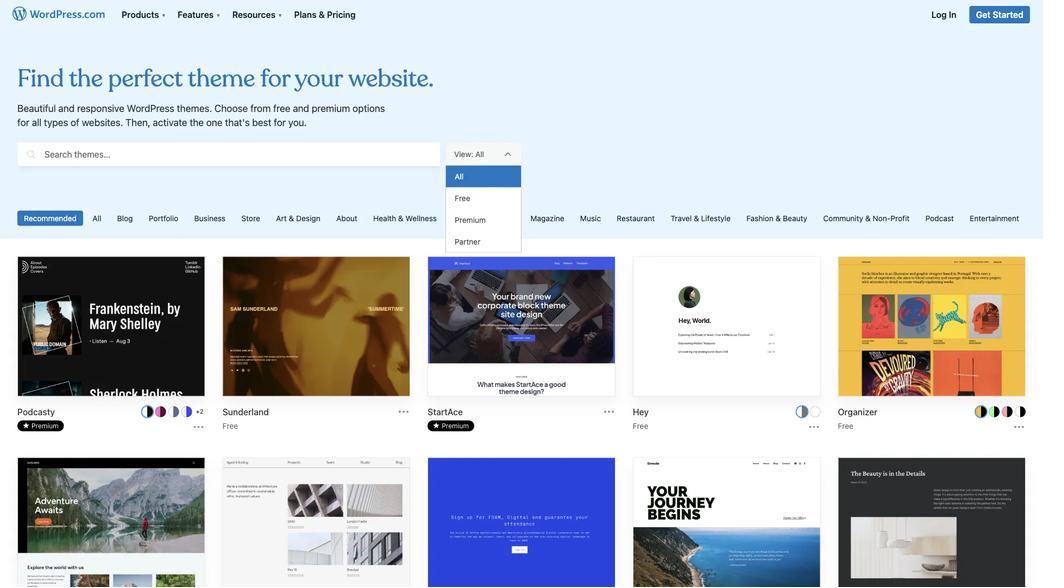 Task type: locate. For each thing, give the bounding box(es) containing it.
all left blog
[[93, 214, 101, 223]]

community & non-profit
[[824, 214, 910, 223]]

+2
[[196, 408, 204, 415]]

magazine button
[[524, 211, 571, 226]]

for
[[261, 64, 290, 94], [17, 117, 29, 128]]

0 vertical spatial for
[[261, 64, 290, 94]]

entertainment button
[[964, 211, 1026, 226]]

all inside all button
[[93, 214, 101, 223]]

organizer has a simple structure and displays only the necessary information a real portfolio can benefit from. it's ready to be used by designers, artists, architects, and creators. image
[[839, 257, 1026, 397]]

free down sunderland
[[223, 421, 238, 430]]

blog button
[[111, 211, 140, 226]]

portfolio
[[149, 214, 178, 223]]

authors & writers
[[453, 214, 515, 223]]

& inside the wordpress.com element
[[319, 10, 325, 20]]

premium for 2nd premium button from left
[[442, 422, 469, 430]]

that's
[[225, 117, 250, 128]]

podcast
[[926, 214, 955, 223]]

0 horizontal spatial for
[[17, 117, 29, 128]]

1 vertical spatial all
[[455, 172, 464, 181]]

& right health
[[398, 214, 404, 223]]

health & wellness button
[[367, 211, 444, 226]]

then,
[[126, 117, 150, 128]]

None search field
[[17, 140, 440, 169]]

1 horizontal spatial the
[[190, 117, 204, 128]]

free down hey
[[633, 421, 649, 430]]

2 horizontal spatial all
[[476, 150, 484, 159]]

travel & lifestyle
[[671, 214, 731, 223]]

& left the writers in the left top of the page
[[482, 214, 488, 223]]

premium button down startace
[[428, 420, 475, 431]]

more options for theme podcasty image
[[192, 420, 205, 434]]

blog
[[117, 214, 133, 223]]

foam is a simple theme that supports full-site editing. it comes with a set of minimal templates and design settings that can be manipulated through global styles. use it to build something beautiful. image
[[429, 458, 615, 587]]

for you.
[[274, 117, 307, 128]]

themes.
[[177, 103, 212, 114]]

premium for first premium button from the left
[[32, 422, 59, 430]]

products
[[122, 10, 159, 20]]

fashion
[[747, 214, 774, 223]]

free inside sunderland free
[[223, 421, 238, 430]]

music
[[581, 214, 601, 223]]

& right 'plans'
[[319, 10, 325, 20]]

all down view:
[[455, 172, 464, 181]]

authors & writers button
[[446, 211, 522, 226]]

& left non-
[[866, 214, 871, 223]]

1 vertical spatial for
[[17, 117, 29, 128]]

from
[[251, 103, 271, 114]]

health & wellness
[[374, 214, 437, 223]]

& for wellness
[[398, 214, 404, 223]]

more options for theme startace image
[[603, 405, 616, 418]]

music button
[[574, 211, 608, 226]]

organizer
[[839, 407, 878, 417]]

plans & pricing
[[294, 10, 356, 20]]

the inside 'beautiful and responsive wordpress themes. choose from free and premium options for all types of websites. then, activate the one that's best for you.'
[[190, 117, 204, 128]]

0 horizontal spatial all
[[93, 214, 101, 223]]

for up free
[[261, 64, 290, 94]]

premium button down podcasty
[[17, 420, 64, 431]]

1 horizontal spatial all
[[455, 172, 464, 181]]

for inside 'beautiful and responsive wordpress themes. choose from free and premium options for all types of websites. then, activate the one that's best for you.'
[[17, 117, 29, 128]]

0 horizontal spatial the
[[69, 64, 103, 94]]

1 horizontal spatial and
[[293, 103, 309, 114]]

all inside all 'link'
[[455, 172, 464, 181]]

sometimes your podcast episode cover arts deserve more attention than regular thumbnails offer. if you think so, then podcasty is the theme design for your podcast site. image
[[18, 257, 205, 397]]

responsive
[[77, 103, 125, 114]]

beautiful and responsive wordpress themes. choose from free and premium options for all types of websites. then, activate the one that's best for you.
[[17, 103, 385, 128]]

choose
[[215, 103, 248, 114]]

and up of
[[58, 103, 75, 114]]

features
[[178, 10, 214, 20]]

podcasty
[[17, 407, 55, 417]]

0 horizontal spatial premium button
[[17, 420, 64, 431]]

portfolio button
[[142, 211, 185, 226]]

premium button
[[17, 420, 64, 431], [428, 420, 475, 431]]

log in
[[932, 10, 957, 20]]

wellness
[[406, 214, 437, 223]]

0 horizontal spatial and
[[58, 103, 75, 114]]

1 vertical spatial the
[[190, 117, 204, 128]]

& right art
[[289, 214, 294, 223]]

for left all
[[17, 117, 29, 128]]

options
[[353, 103, 385, 114]]

&
[[319, 10, 325, 20], [289, 214, 294, 223], [398, 214, 404, 223], [482, 214, 488, 223], [694, 214, 700, 223], [776, 214, 781, 223], [866, 214, 871, 223]]

more options for theme hey image
[[808, 420, 821, 434]]

a wordpress theme for travel-related websites and blogs designed to showcase stunning destinations around the world. image
[[18, 458, 205, 587]]

and up for you.
[[293, 103, 309, 114]]

plans & pricing link
[[288, 0, 363, 24]]

best
[[252, 117, 272, 128]]

view: all list box
[[446, 166, 522, 253]]

1 horizontal spatial for
[[261, 64, 290, 94]]

1 horizontal spatial premium button
[[428, 420, 475, 431]]

pricing
[[327, 10, 356, 20]]

partner link
[[446, 231, 521, 253]]

all right view:
[[476, 150, 484, 159]]

all
[[476, 150, 484, 159], [455, 172, 464, 181], [93, 214, 101, 223]]

ron is a minimalist blogging theme designed with a focus on delivering an exceptional reading experience. its unique offset post layout and sticky post navigation make it stand out. by intentionally omitting a header, it includes only a footer, ron allows readers to dive straight into the content without distractions. image
[[839, 458, 1026, 587]]

recommended
[[24, 214, 77, 223]]

& left beauty
[[776, 214, 781, 223]]

log in link
[[926, 0, 964, 24]]

perfect
[[108, 64, 183, 94]]

art
[[276, 214, 287, 223]]

all for all 'link'
[[455, 172, 464, 181]]

free up authors
[[455, 194, 471, 203]]

2 vertical spatial all
[[93, 214, 101, 223]]

about
[[337, 214, 358, 223]]

2 and from the left
[[293, 103, 309, 114]]

websites.
[[82, 117, 123, 128]]

authors
[[453, 214, 480, 223]]

recommended button
[[17, 211, 83, 226]]

the down the themes.
[[190, 117, 204, 128]]

the up responsive
[[69, 64, 103, 94]]

sunderland is a simple theme that supports full-site editing. it comes with a set of minimal templates and design settings that can be manipulated through global styles. use it to build something beautiful. image
[[223, 257, 410, 397]]

& right travel
[[694, 214, 700, 223]]

fewer is perfect for showcasing portfolios and blogs. with a clean and opinionated design, it offers excellent typography and style variations that make it easy to present your work or business. the theme is highly versatile, making it ideal for bloggers and businesses alike, and it offers a range of customizable options that allow you to tailor your site to your specific needs. image
[[223, 458, 410, 587]]

and
[[58, 103, 75, 114], [293, 103, 309, 114]]

restaurant button
[[611, 211, 662, 226]]

hey is a simple personal blog theme. image
[[634, 257, 821, 397]]



Task type: vqa. For each thing, say whether or not it's contained in the screenshot.
Bob Builder image
no



Task type: describe. For each thing, give the bounding box(es) containing it.
travel & lifestyle button
[[665, 211, 738, 226]]

podcast button
[[920, 211, 961, 226]]

magazine
[[531, 214, 565, 223]]

log
[[932, 10, 947, 20]]

0 vertical spatial all
[[476, 150, 484, 159]]

more options for theme organizer image
[[1013, 420, 1026, 434]]

about button
[[330, 211, 364, 226]]

all
[[32, 117, 41, 128]]

business
[[194, 214, 226, 223]]

all button
[[86, 211, 108, 226]]

types
[[44, 117, 68, 128]]

more options for theme sunderland image
[[398, 405, 411, 418]]

fashion & beauty button
[[741, 211, 814, 226]]

0 vertical spatial the
[[69, 64, 103, 94]]

hey
[[633, 407, 649, 417]]

sunderland free
[[223, 407, 269, 430]]

resources
[[232, 10, 276, 20]]

store
[[242, 214, 260, 223]]

travel
[[671, 214, 692, 223]]

non-
[[873, 214, 891, 223]]

+2 button
[[194, 406, 205, 417]]

all link
[[446, 166, 521, 187]]

wordpress.com element
[[0, 0, 1044, 30]]

products button
[[115, 0, 171, 24]]

1 premium button from the left
[[17, 420, 64, 431]]

free inside free link
[[455, 194, 471, 203]]

1 and from the left
[[58, 103, 75, 114]]

fashion & beauty
[[747, 214, 808, 223]]

2 premium button from the left
[[428, 420, 475, 431]]

of
[[71, 117, 79, 128]]

community
[[824, 214, 864, 223]]

all for all button
[[93, 214, 101, 223]]

& for writers
[[482, 214, 488, 223]]

started
[[994, 10, 1024, 20]]

art & design button
[[270, 211, 327, 226]]

find
[[17, 64, 64, 94]]

premium
[[312, 103, 350, 114]]

beauty
[[784, 214, 808, 223]]

restaurant
[[617, 214, 655, 223]]

& for non-
[[866, 214, 871, 223]]

beautiful
[[17, 103, 56, 114]]

& for pricing
[[319, 10, 325, 20]]

profit
[[891, 214, 910, 223]]

get started link
[[970, 6, 1031, 23]]

community & non-profit button
[[817, 211, 917, 226]]

& for lifestyle
[[694, 214, 700, 223]]

partner
[[455, 237, 481, 246]]

find the perfect theme for your website.
[[17, 64, 434, 94]]

wordpress
[[127, 103, 175, 114]]

& for design
[[289, 214, 294, 223]]

store button
[[235, 211, 267, 226]]

one
[[206, 117, 223, 128]]

free link
[[446, 187, 521, 209]]

view:
[[455, 150, 474, 159]]

open search image
[[24, 140, 38, 169]]

free
[[273, 103, 291, 114]]

& for beauty
[[776, 214, 781, 223]]

features button
[[171, 0, 226, 24]]

premium link
[[446, 209, 521, 231]]

free down organizer
[[839, 421, 854, 430]]

health
[[374, 214, 396, 223]]

your website.
[[295, 64, 434, 94]]

design
[[296, 214, 321, 223]]

Search search field
[[45, 143, 440, 166]]

art & design
[[276, 214, 321, 223]]

theme
[[188, 64, 255, 94]]

entertainment
[[971, 214, 1020, 223]]

business button
[[188, 211, 232, 226]]

sunderland
[[223, 407, 269, 417]]

activate
[[153, 117, 187, 128]]

in
[[950, 10, 957, 20]]

resources button
[[226, 0, 288, 24]]

lifestyle
[[702, 214, 731, 223]]

premium inside view: all 'list box'
[[455, 215, 486, 224]]

view: all
[[455, 150, 484, 159]]

enroute is a business theme image
[[634, 458, 821, 587]]

plans
[[294, 10, 317, 20]]

startace is your ultimate business theme design. it is pretty valuable in assisting users in building their corporate websites, being established companies, or budding startups. image
[[429, 257, 615, 397]]

startace
[[428, 407, 463, 417]]

get started
[[977, 10, 1024, 20]]

writers
[[490, 214, 515, 223]]

get
[[977, 10, 991, 20]]



